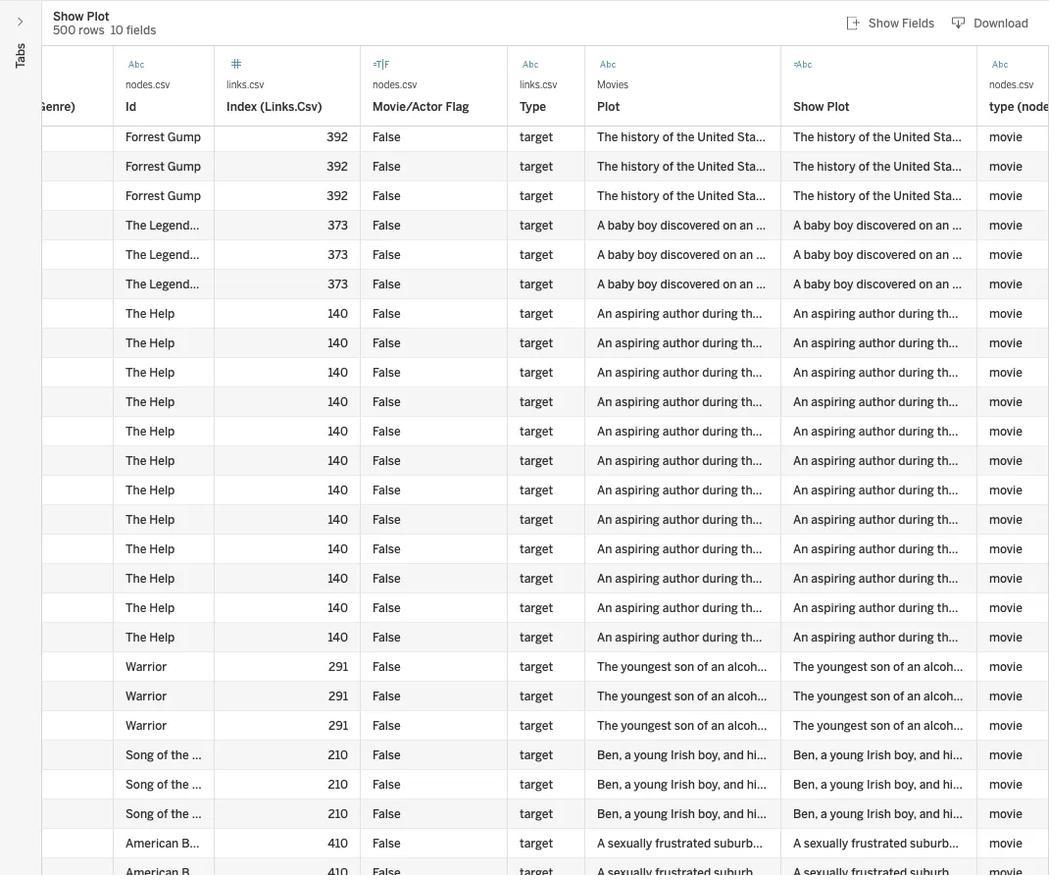 Task type: vqa. For each thing, say whether or not it's contained in the screenshot.
right Under
no



Task type: describe. For each thing, give the bounding box(es) containing it.
14 the from the top
[[126, 601, 147, 615]]

2 the from the top
[[126, 248, 147, 262]]

3 140 from the top
[[328, 365, 348, 380]]

22 movie from the top
[[990, 778, 1023, 792]]

13 target from the top
[[520, 483, 553, 497]]

16 false from the top
[[373, 572, 401, 586]]

2 210 from the top
[[328, 778, 348, 792]]

3 forrest gump from the top
[[126, 189, 201, 203]]

2 target from the top
[[520, 159, 553, 174]]

5 target from the top
[[520, 248, 553, 262]]

show fields
[[869, 16, 935, 30]]

15 movie from the top
[[990, 572, 1023, 586]]

2 song of the sea from the top
[[126, 778, 213, 792]]

2 movie from the top
[[990, 189, 1023, 203]]

17 false from the top
[[373, 601, 401, 615]]

3 false from the top
[[373, 189, 401, 203]]

14 false from the top
[[373, 513, 401, 527]]

2 false from the top
[[373, 159, 401, 174]]

3 the help from the top
[[126, 365, 175, 380]]

show plot
[[794, 100, 850, 114]]

2 the help from the top
[[126, 336, 175, 350]]

2 392 from the top
[[327, 159, 348, 174]]

1 warrior from the top
[[126, 660, 167, 674]]

movies
[[598, 78, 629, 90]]

show for show plot 500 rows  10 fields
[[53, 9, 84, 23]]

2 forrest gump from the top
[[126, 159, 201, 174]]

plot for show plot 500 rows  10 fields
[[87, 9, 110, 23]]

6 140 from the top
[[328, 454, 348, 468]]

3 warrior from the top
[[126, 719, 167, 733]]

1 392 from the top
[[327, 130, 348, 144]]

fields
[[126, 23, 156, 37]]

1 1900 from the top
[[207, 218, 235, 233]]

plot for show plot
[[828, 100, 850, 114]]

3 gump from the top
[[168, 189, 201, 203]]

flag
[[446, 100, 470, 114]]

8 the from the top
[[126, 424, 147, 439]]

15 false from the top
[[373, 542, 401, 556]]

18 movie from the top
[[990, 660, 1023, 674]]

fields
[[903, 16, 935, 30]]

8 target from the top
[[520, 336, 553, 350]]

4 the from the top
[[126, 307, 147, 321]]

id
[[126, 100, 136, 114]]

2 cell from the left
[[978, 123, 1050, 152]]

11 140 from the top
[[328, 601, 348, 615]]

11 help from the top
[[149, 601, 175, 615]]

8 false from the top
[[373, 336, 401, 350]]

7 movie from the top
[[990, 336, 1023, 350]]

13 false from the top
[[373, 483, 401, 497]]

24 false from the top
[[373, 807, 401, 821]]

11 movie from the top
[[990, 454, 1023, 468]]

1 movie from the top
[[990, 159, 1023, 174]]

nodes.csv movie/actor flag
[[373, 78, 470, 114]]

type
[[520, 100, 547, 114]]

13 the from the top
[[126, 572, 147, 586]]

4 movie from the top
[[990, 248, 1023, 262]]

7 help from the top
[[149, 483, 175, 497]]

5 the from the top
[[126, 336, 147, 350]]

5 false from the top
[[373, 248, 401, 262]]

nodes.csv for type
[[990, 78, 1035, 90]]

23 movie from the top
[[990, 807, 1023, 821]]

5 the help from the top
[[126, 424, 175, 439]]

12 false from the top
[[373, 454, 401, 468]]

3 1900 from the top
[[207, 277, 235, 291]]

9 the from the top
[[126, 454, 147, 468]]

index
[[227, 100, 257, 114]]

21 target from the top
[[520, 719, 553, 733]]

1 sea from the top
[[192, 748, 213, 762]]

5 movie from the top
[[990, 277, 1023, 291]]

string image for show plot
[[794, 55, 813, 75]]

2 string image from the left
[[520, 55, 540, 75]]

3 song of the sea from the top
[[126, 807, 213, 821]]

string image for nodes.csv
[[990, 55, 1010, 75]]

11 target from the top
[[520, 424, 553, 439]]

6 help from the top
[[149, 454, 175, 468]]

beauty
[[182, 836, 221, 851]]

7 the help from the top
[[126, 483, 175, 497]]

3 target from the top
[[520, 189, 553, 203]]

2 sea from the top
[[192, 778, 213, 792]]

8 movie from the top
[[990, 365, 1023, 380]]

7 the from the top
[[126, 395, 147, 409]]

show fields button
[[839, 10, 944, 36]]

row containing id
[[0, 46, 1050, 127]]

19 false from the top
[[373, 660, 401, 674]]

1 false from the top
[[373, 130, 401, 144]]

rows
[[79, 23, 105, 37]]

1 the from the top
[[171, 748, 189, 762]]

9 140 from the top
[[328, 542, 348, 556]]

13 movie from the top
[[990, 513, 1023, 527]]

nodes.csv id
[[126, 78, 170, 114]]

2 warrior from the top
[[126, 689, 167, 703]]

2 song from the top
[[126, 778, 154, 792]]

3 forrest from the top
[[126, 189, 165, 203]]

nodes.csv for id
[[126, 78, 170, 90]]

1 gump from the top
[[168, 130, 201, 144]]

3 legend from the top
[[149, 277, 190, 291]]

3 song from the top
[[126, 807, 154, 821]]

12 target from the top
[[520, 454, 553, 468]]

19 movie from the top
[[990, 689, 1023, 703]]

10 target from the top
[[520, 395, 553, 409]]

15 the from the top
[[126, 630, 147, 645]]

21 movie from the top
[[990, 748, 1023, 762]]

tabs
[[13, 43, 28, 69]]

22 false from the top
[[373, 748, 401, 762]]



Task type: locate. For each thing, give the bounding box(es) containing it.
23 target from the top
[[520, 778, 553, 792]]

0 vertical spatial 373
[[328, 218, 348, 233]]

0 horizontal spatial nodes.csv
[[126, 78, 170, 90]]

2 vertical spatial 1900
[[207, 277, 235, 291]]

0 vertical spatial 210
[[328, 748, 348, 762]]

cell down 'tabs'
[[0, 123, 114, 152]]

0 horizontal spatial string image
[[794, 55, 813, 75]]

1 forrest from the top
[[126, 130, 165, 144]]

cell down type
[[978, 123, 1050, 152]]

3 sea from the top
[[192, 807, 213, 821]]

row
[[0, 46, 1050, 127]]

2 vertical spatial forrest gump
[[126, 189, 201, 203]]

20 false from the top
[[373, 689, 401, 703]]

string image up nodes.csv type (node
[[990, 55, 1010, 75]]

links.csv inside the links.csv index (links.csv)
[[227, 78, 264, 90]]

show inside show plot 500 rows  10 fields
[[53, 9, 84, 23]]

2 vertical spatial sea
[[192, 807, 213, 821]]

gump
[[168, 130, 201, 144], [168, 159, 201, 174], [168, 189, 201, 203]]

12 help from the top
[[149, 630, 175, 645]]

2 help from the top
[[149, 336, 175, 350]]

0 vertical spatial forrest gump
[[126, 130, 201, 144]]

american
[[126, 836, 179, 851]]

4 140 from the top
[[328, 395, 348, 409]]

0 vertical spatial the legend of 1900
[[126, 218, 235, 233]]

140
[[328, 307, 348, 321], [328, 336, 348, 350], [328, 365, 348, 380], [328, 395, 348, 409], [328, 424, 348, 439], [328, 454, 348, 468], [328, 483, 348, 497], [328, 513, 348, 527], [328, 542, 348, 556], [328, 572, 348, 586], [328, 601, 348, 615], [328, 630, 348, 645]]

25 target from the top
[[520, 836, 553, 851]]

2 nodes.csv from the left
[[373, 78, 417, 90]]

1 vertical spatial song of the sea
[[126, 778, 213, 792]]

0 vertical spatial sea
[[192, 748, 213, 762]]

links.csv index (links.csv)
[[227, 78, 322, 114]]

1 vertical spatial sea
[[192, 778, 213, 792]]

nodes.csv up id
[[126, 78, 170, 90]]

show inside popup button
[[869, 16, 900, 30]]

5 help from the top
[[149, 424, 175, 439]]

2 vertical spatial song
[[126, 807, 154, 821]]

1 vertical spatial legend
[[149, 248, 190, 262]]

song of the sea
[[126, 748, 213, 762], [126, 778, 213, 792], [126, 807, 213, 821]]

2 vertical spatial 373
[[328, 277, 348, 291]]

0 vertical spatial 392
[[327, 130, 348, 144]]

0 horizontal spatial links.csv
[[227, 78, 264, 90]]

help
[[149, 307, 175, 321], [149, 336, 175, 350], [149, 365, 175, 380], [149, 395, 175, 409], [149, 424, 175, 439], [149, 454, 175, 468], [149, 483, 175, 497], [149, 513, 175, 527], [149, 542, 175, 556], [149, 572, 175, 586], [149, 601, 175, 615], [149, 630, 175, 645]]

3 the from the top
[[171, 807, 189, 821]]

movies plot
[[598, 78, 629, 114]]

plot
[[87, 9, 110, 23], [598, 100, 620, 114], [828, 100, 850, 114]]

9 false from the top
[[373, 365, 401, 380]]

nodes.csv type (node
[[990, 78, 1050, 114]]

9 movie from the top
[[990, 395, 1023, 409]]

21 false from the top
[[373, 719, 401, 733]]

string image up the nodes.csv id
[[126, 55, 145, 75]]

cell
[[0, 123, 114, 152], [978, 123, 1050, 152]]

1 nodes.csv from the left
[[126, 78, 170, 90]]

2 vertical spatial 392
[[327, 189, 348, 203]]

nodes.csv up type
[[990, 78, 1035, 90]]

1 horizontal spatial string image
[[990, 55, 1010, 75]]

0 vertical spatial song
[[126, 748, 154, 762]]

0 vertical spatial the
[[171, 748, 189, 762]]

17 target from the top
[[520, 601, 553, 615]]

3 the from the top
[[126, 277, 147, 291]]

show
[[53, 9, 84, 23], [869, 16, 900, 30], [794, 100, 825, 114]]

7 false from the top
[[373, 307, 401, 321]]

2 vertical spatial 210
[[328, 807, 348, 821]]

0 vertical spatial 1900
[[207, 218, 235, 233]]

1 links.csv from the left
[[227, 78, 264, 90]]

plot inside movies plot
[[598, 100, 620, 114]]

2 horizontal spatial plot
[[828, 100, 850, 114]]

show for show plot
[[794, 100, 825, 114]]

3 291 from the top
[[329, 719, 348, 733]]

4 false from the top
[[373, 218, 401, 233]]

nodes.csv for movie/actor
[[373, 78, 417, 90]]

2 vertical spatial warrior
[[126, 719, 167, 733]]

1 horizontal spatial nodes.csv
[[373, 78, 417, 90]]

string image up type
[[520, 55, 540, 75]]

show inside row
[[794, 100, 825, 114]]

0 horizontal spatial plot
[[87, 9, 110, 23]]

10 false from the top
[[373, 395, 401, 409]]

2 forrest from the top
[[126, 159, 165, 174]]

0 horizontal spatial show
[[53, 9, 84, 23]]

11 the help from the top
[[126, 601, 175, 615]]

9 the help from the top
[[126, 542, 175, 556]]

plot for movies plot
[[598, 100, 620, 114]]

11 false from the top
[[373, 424, 401, 439]]

1 cell from the left
[[0, 123, 114, 152]]

16 movie from the top
[[990, 601, 1023, 615]]

1 vertical spatial 291
[[329, 689, 348, 703]]

4 target from the top
[[520, 218, 553, 233]]

1 horizontal spatial string image
[[520, 55, 540, 75]]

291
[[329, 660, 348, 674], [329, 689, 348, 703], [329, 719, 348, 733]]

1 horizontal spatial cell
[[978, 123, 1050, 152]]

1900
[[207, 218, 235, 233], [207, 248, 235, 262], [207, 277, 235, 291]]

links.csv
[[227, 78, 264, 90], [520, 78, 558, 90]]

0 vertical spatial 291
[[329, 660, 348, 674]]

links.csv up type
[[520, 78, 558, 90]]

nodes.csv
[[126, 78, 170, 90], [373, 78, 417, 90], [990, 78, 1035, 90]]

string image for id
[[126, 55, 145, 75]]

1 vertical spatial 210
[[328, 778, 348, 792]]

500
[[53, 23, 76, 37]]

1 horizontal spatial links.csv
[[520, 78, 558, 90]]

0 horizontal spatial string image
[[126, 55, 145, 75]]

18 false from the top
[[373, 630, 401, 645]]

legend
[[149, 218, 190, 233], [149, 248, 190, 262], [149, 277, 190, 291]]

american beauty
[[126, 836, 221, 851]]

2 vertical spatial the
[[171, 807, 189, 821]]

4 help from the top
[[149, 395, 175, 409]]

string image up show plot
[[794, 55, 813, 75]]

1 373 from the top
[[328, 218, 348, 233]]

2 vertical spatial gump
[[168, 189, 201, 203]]

6 the help from the top
[[126, 454, 175, 468]]

links.csv for links.csv index (links.csv)
[[227, 78, 264, 90]]

2 horizontal spatial nodes.csv
[[990, 78, 1035, 90]]

target
[[520, 130, 553, 144], [520, 159, 553, 174], [520, 189, 553, 203], [520, 218, 553, 233], [520, 248, 553, 262], [520, 277, 553, 291], [520, 307, 553, 321], [520, 336, 553, 350], [520, 365, 553, 380], [520, 395, 553, 409], [520, 424, 553, 439], [520, 454, 553, 468], [520, 483, 553, 497], [520, 513, 553, 527], [520, 542, 553, 556], [520, 572, 553, 586], [520, 601, 553, 615], [520, 630, 553, 645], [520, 660, 553, 674], [520, 689, 553, 703], [520, 719, 553, 733], [520, 748, 553, 762], [520, 778, 553, 792], [520, 807, 553, 821], [520, 836, 553, 851]]

3 string image from the left
[[598, 55, 617, 75]]

373
[[328, 218, 348, 233], [328, 248, 348, 262], [328, 277, 348, 291]]

19 target from the top
[[520, 660, 553, 674]]

5 140 from the top
[[328, 424, 348, 439]]

type
[[990, 100, 1015, 114]]

plot inside show plot 500 rows  10 fields
[[87, 9, 110, 23]]

sea
[[192, 748, 213, 762], [192, 778, 213, 792], [192, 807, 213, 821]]

10 the from the top
[[126, 483, 147, 497]]

string image
[[126, 55, 145, 75], [520, 55, 540, 75], [598, 55, 617, 75]]

11 the from the top
[[126, 513, 147, 527]]

1 song of the sea from the top
[[126, 748, 213, 762]]

movie/actor
[[373, 100, 443, 114]]

14 target from the top
[[520, 513, 553, 527]]

1 legend from the top
[[149, 218, 190, 233]]

the
[[171, 748, 189, 762], [171, 778, 189, 792], [171, 807, 189, 821]]

9 help from the top
[[149, 542, 175, 556]]

17 movie from the top
[[990, 630, 1023, 645]]

1 forrest gump from the top
[[126, 130, 201, 144]]

6 movie from the top
[[990, 307, 1023, 321]]

0 vertical spatial gump
[[168, 130, 201, 144]]

0 vertical spatial forrest
[[126, 130, 165, 144]]

2 vertical spatial song of the sea
[[126, 807, 213, 821]]

2 vertical spatial 291
[[329, 719, 348, 733]]

links.csv for links.csv
[[520, 78, 558, 90]]

the
[[126, 218, 147, 233], [126, 248, 147, 262], [126, 277, 147, 291], [126, 307, 147, 321], [126, 336, 147, 350], [126, 365, 147, 380], [126, 395, 147, 409], [126, 424, 147, 439], [126, 454, 147, 468], [126, 483, 147, 497], [126, 513, 147, 527], [126, 542, 147, 556], [126, 572, 147, 586], [126, 601, 147, 615], [126, 630, 147, 645]]

10
[[110, 23, 123, 37]]

2 gump from the top
[[168, 159, 201, 174]]

nodes.csv down boolean icon
[[373, 78, 417, 90]]

2 vertical spatial the legend of 1900
[[126, 277, 235, 291]]

1 vertical spatial 373
[[328, 248, 348, 262]]

14 movie from the top
[[990, 542, 1023, 556]]

2 string image from the left
[[990, 55, 1010, 75]]

1 vertical spatial forrest gump
[[126, 159, 201, 174]]

210
[[328, 748, 348, 762], [328, 778, 348, 792], [328, 807, 348, 821]]

boolean image
[[373, 55, 392, 75]]

nodes.csv inside 'nodes.csv movie/actor flag'
[[373, 78, 417, 90]]

1 140 from the top
[[328, 307, 348, 321]]

1 horizontal spatial plot
[[598, 100, 620, 114]]

string image up movies
[[598, 55, 617, 75]]

of
[[193, 218, 204, 233], [193, 248, 204, 262], [193, 277, 204, 291], [157, 748, 168, 762], [157, 778, 168, 792], [157, 807, 168, 821]]

show for show fields
[[869, 16, 900, 30]]

410
[[328, 836, 348, 851]]

1 vertical spatial song
[[126, 778, 154, 792]]

0 horizontal spatial cell
[[0, 123, 114, 152]]

2 the from the top
[[171, 778, 189, 792]]

warrior
[[126, 660, 167, 674], [126, 689, 167, 703], [126, 719, 167, 733]]

movie
[[990, 159, 1023, 174], [990, 189, 1023, 203], [990, 218, 1023, 233], [990, 248, 1023, 262], [990, 277, 1023, 291], [990, 307, 1023, 321], [990, 336, 1023, 350], [990, 365, 1023, 380], [990, 395, 1023, 409], [990, 424, 1023, 439], [990, 454, 1023, 468], [990, 483, 1023, 497], [990, 513, 1023, 527], [990, 542, 1023, 556], [990, 572, 1023, 586], [990, 601, 1023, 615], [990, 630, 1023, 645], [990, 660, 1023, 674], [990, 689, 1023, 703], [990, 719, 1023, 733], [990, 748, 1023, 762], [990, 778, 1023, 792], [990, 807, 1023, 821], [990, 836, 1023, 851]]

2 links.csv from the left
[[520, 78, 558, 90]]

false
[[373, 130, 401, 144], [373, 159, 401, 174], [373, 189, 401, 203], [373, 218, 401, 233], [373, 248, 401, 262], [373, 277, 401, 291], [373, 307, 401, 321], [373, 336, 401, 350], [373, 365, 401, 380], [373, 395, 401, 409], [373, 424, 401, 439], [373, 454, 401, 468], [373, 483, 401, 497], [373, 513, 401, 527], [373, 542, 401, 556], [373, 572, 401, 586], [373, 601, 401, 615], [373, 630, 401, 645], [373, 660, 401, 674], [373, 689, 401, 703], [373, 719, 401, 733], [373, 748, 401, 762], [373, 778, 401, 792], [373, 807, 401, 821], [373, 836, 401, 851]]

forrest gump
[[126, 130, 201, 144], [126, 159, 201, 174], [126, 189, 201, 203]]

links.csv down number image
[[227, 78, 264, 90]]

song
[[126, 748, 154, 762], [126, 778, 154, 792], [126, 807, 154, 821]]

3 help from the top
[[149, 365, 175, 380]]

24 target from the top
[[520, 807, 553, 821]]

1 vertical spatial 1900
[[207, 248, 235, 262]]

1 vertical spatial forrest
[[126, 159, 165, 174]]

1 vertical spatial 392
[[327, 159, 348, 174]]

number image
[[227, 55, 246, 75]]

view data table grid
[[0, 46, 1050, 875]]

1 vertical spatial the
[[171, 778, 189, 792]]

2 legend from the top
[[149, 248, 190, 262]]

10 movie from the top
[[990, 424, 1023, 439]]

2 horizontal spatial string image
[[598, 55, 617, 75]]

3 373 from the top
[[328, 277, 348, 291]]

2 vertical spatial legend
[[149, 277, 190, 291]]

(node
[[1018, 100, 1050, 114]]

string image
[[794, 55, 813, 75], [990, 55, 1010, 75]]

1 horizontal spatial show
[[794, 100, 825, 114]]

25 false from the top
[[373, 836, 401, 851]]

forrest
[[126, 130, 165, 144], [126, 159, 165, 174], [126, 189, 165, 203]]

1 vertical spatial warrior
[[126, 689, 167, 703]]

2 1900 from the top
[[207, 248, 235, 262]]

0 vertical spatial warrior
[[126, 660, 167, 674]]

7 140 from the top
[[328, 483, 348, 497]]

16 target from the top
[[520, 572, 553, 586]]

1 vertical spatial gump
[[168, 159, 201, 174]]

0 vertical spatial song of the sea
[[126, 748, 213, 762]]

0 vertical spatial legend
[[149, 218, 190, 233]]

392
[[327, 130, 348, 144], [327, 159, 348, 174], [327, 189, 348, 203]]

1 song from the top
[[126, 748, 154, 762]]

1 vertical spatial the legend of 1900
[[126, 248, 235, 262]]

string image for plot
[[598, 55, 617, 75]]

3 392 from the top
[[327, 189, 348, 203]]

show plot 500 rows  10 fields
[[53, 9, 156, 37]]

12 140 from the top
[[328, 630, 348, 645]]

2 291 from the top
[[329, 689, 348, 703]]

2 vertical spatial forrest
[[126, 189, 165, 203]]

(links.csv)
[[260, 100, 322, 114]]

22 target from the top
[[520, 748, 553, 762]]

the help
[[126, 307, 175, 321], [126, 336, 175, 350], [126, 365, 175, 380], [126, 395, 175, 409], [126, 424, 175, 439], [126, 454, 175, 468], [126, 483, 175, 497], [126, 513, 175, 527], [126, 542, 175, 556], [126, 572, 175, 586], [126, 601, 175, 615], [126, 630, 175, 645]]

nodes.csv inside nodes.csv type (node
[[990, 78, 1035, 90]]

2 horizontal spatial show
[[869, 16, 900, 30]]

the legend of 1900
[[126, 218, 235, 233], [126, 248, 235, 262], [126, 277, 235, 291]]

7 target from the top
[[520, 307, 553, 321]]



